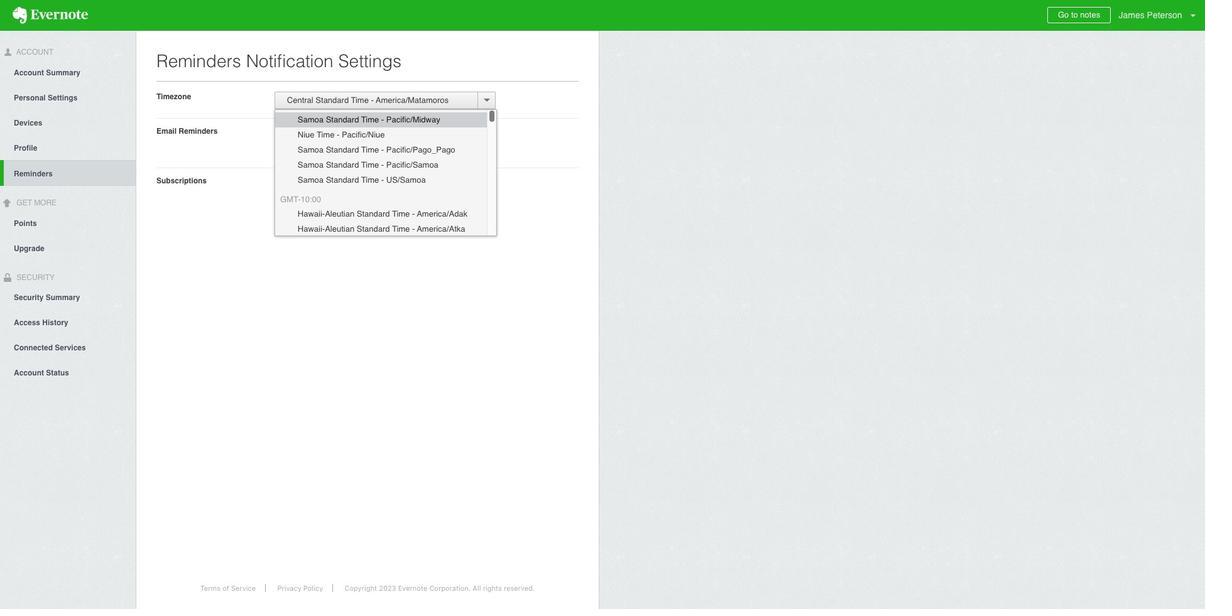 Task type: locate. For each thing, give the bounding box(es) containing it.
account summary link
[[0, 60, 136, 85]]

gmt- for 10:00
[[280, 195, 301, 204]]

account
[[14, 48, 53, 57], [14, 68, 44, 77], [14, 369, 44, 378]]

summary up personal settings link
[[46, 68, 80, 77]]

1 gmt- from the top
[[280, 101, 301, 110]]

samoa
[[298, 115, 324, 124], [298, 145, 324, 155], [298, 160, 324, 170], [298, 175, 324, 185]]

samoa down reminder
[[298, 160, 324, 170]]

gmt- inside gmt-11:00 samoa standard time - pacific/midway niue time - pacific/niue samoa standard time - pacific/pago_pago samoa standard time - pacific/samoa samoa standard time - us/samoa
[[280, 101, 301, 110]]

1 vertical spatial security
[[14, 294, 44, 302]]

security
[[14, 273, 55, 282], [14, 294, 44, 302]]

notification
[[246, 51, 333, 71]]

gmt- down get reminder emails on the top left of the page
[[280, 195, 301, 204]]

get up points
[[17, 198, 32, 207]]

account status
[[14, 369, 69, 378]]

gmt-11:00 samoa standard time - pacific/midway niue time - pacific/niue samoa standard time - pacific/pago_pago samoa standard time - pacific/samoa samoa standard time - us/samoa
[[280, 101, 455, 185]]

summary
[[46, 68, 80, 77], [46, 294, 80, 302]]

reminders
[[156, 51, 241, 71], [179, 127, 218, 136], [14, 170, 53, 178]]

reminders link
[[4, 160, 136, 186]]

1 horizontal spatial settings
[[338, 51, 402, 71]]

terms of service link
[[191, 584, 266, 592]]

america/atka
[[417, 224, 465, 234]]

upgrade
[[14, 244, 44, 253]]

1 vertical spatial of
[[222, 584, 229, 592]]

us/samoa
[[386, 175, 426, 185]]

standard
[[316, 96, 349, 105], [326, 115, 359, 124], [326, 145, 359, 155], [326, 160, 359, 170], [326, 175, 359, 185], [357, 209, 390, 219], [357, 224, 390, 234]]

upgrade link
[[0, 235, 136, 260]]

gmt- inside gmt-10:00 hawaii-aleutian standard time - america/adak hawaii-aleutian standard time - america/atka
[[280, 195, 301, 204]]

timezone
[[156, 92, 191, 101]]

security summary link
[[0, 285, 136, 310]]

pacific/niue
[[342, 130, 385, 139]]

samoa up 10:00
[[298, 175, 324, 185]]

reminders up timezone
[[156, 51, 241, 71]]

reminder
[[303, 147, 332, 156]]

access history
[[14, 319, 68, 328]]

devices
[[14, 119, 42, 127]]

account up personal
[[14, 68, 44, 77]]

get down the niue
[[288, 147, 301, 156]]

copyright
[[345, 584, 377, 592]]

1 horizontal spatial get
[[288, 147, 301, 156]]

0 vertical spatial reminders
[[156, 51, 241, 71]]

your
[[380, 127, 394, 136]]

account summary
[[14, 68, 80, 77]]

0 horizontal spatial of
[[222, 584, 229, 592]]

1 vertical spatial get
[[17, 198, 32, 207]]

connected
[[14, 344, 53, 353]]

gmt-
[[280, 101, 301, 110], [280, 195, 301, 204]]

account up account summary at the top
[[14, 48, 53, 57]]

0 vertical spatial gmt-
[[280, 101, 301, 110]]

of right the terms
[[222, 584, 229, 592]]

0 vertical spatial hawaii-
[[298, 209, 325, 219]]

summary for account summary
[[46, 68, 80, 77]]

status
[[46, 369, 69, 378]]

1 vertical spatial summary
[[46, 294, 80, 302]]

1 vertical spatial account
[[14, 68, 44, 77]]

profile link
[[0, 135, 136, 160]]

america/matamoros
[[376, 96, 449, 105]]

settings up the devices link
[[48, 93, 78, 102]]

pacific/midway
[[386, 115, 440, 124]]

0 vertical spatial of
[[371, 127, 378, 136]]

privacy
[[277, 584, 301, 592]]

0 vertical spatial summary
[[46, 68, 80, 77]]

privacy policy
[[277, 584, 323, 592]]

0 horizontal spatial get
[[17, 198, 32, 207]]

security summary
[[14, 294, 80, 302]]

summary for security summary
[[46, 294, 80, 302]]

james peterson link
[[1116, 0, 1205, 31]]

account down the connected
[[14, 369, 44, 378]]

reminders.
[[431, 127, 470, 136]]

james
[[1119, 10, 1145, 20]]

policy
[[303, 584, 323, 592]]

account for account status
[[14, 369, 44, 378]]

get reminder emails
[[288, 147, 356, 156]]

1 vertical spatial gmt-
[[280, 195, 301, 204]]

reserved.
[[504, 584, 535, 592]]

0 horizontal spatial settings
[[48, 93, 78, 102]]

pacific/samoa
[[386, 160, 438, 170]]

get for get more
[[17, 198, 32, 207]]

0 vertical spatial security
[[14, 273, 55, 282]]

1 vertical spatial settings
[[48, 93, 78, 102]]

11:00
[[301, 101, 320, 110]]

-
[[371, 96, 374, 105], [381, 115, 384, 124], [337, 130, 339, 139], [381, 145, 384, 155], [381, 160, 384, 170], [381, 175, 384, 185], [412, 209, 415, 219], [412, 224, 415, 234]]

access
[[14, 319, 40, 328]]

security up access
[[14, 294, 44, 302]]

10:00
[[301, 195, 321, 204]]

service
[[231, 584, 256, 592]]

time
[[351, 96, 369, 105], [361, 115, 379, 124], [317, 130, 334, 139], [361, 145, 379, 155], [361, 160, 379, 170], [361, 175, 379, 185], [392, 209, 410, 219], [392, 224, 410, 234]]

central standard time - america/matamoros
[[280, 96, 449, 105]]

reminders down profile
[[14, 170, 53, 178]]

0 vertical spatial get
[[288, 147, 301, 156]]

reminders right email
[[179, 127, 218, 136]]

security up security summary
[[14, 273, 55, 282]]

all
[[473, 584, 481, 592]]

account status link
[[0, 360, 136, 385]]

2 hawaii- from the top
[[298, 224, 325, 234]]

hawaii-
[[298, 209, 325, 219], [298, 224, 325, 234]]

- left pacific/samoa
[[381, 160, 384, 170]]

go
[[1058, 10, 1069, 19]]

1 vertical spatial aleutian
[[325, 224, 354, 234]]

connected services
[[14, 344, 86, 353]]

0 vertical spatial aleutian
[[325, 209, 354, 219]]

daily
[[332, 127, 347, 136]]

emails
[[334, 147, 356, 156]]

1 vertical spatial reminders
[[179, 127, 218, 136]]

reminders notification settings
[[156, 51, 402, 71]]

1 vertical spatial hawaii-
[[298, 224, 325, 234]]

2 vertical spatial account
[[14, 369, 44, 378]]

get more
[[14, 198, 57, 207]]

upcoming
[[397, 127, 429, 136]]

settings
[[338, 51, 402, 71], [48, 93, 78, 102]]

aleutian
[[325, 209, 354, 219], [325, 224, 354, 234]]

rights
[[483, 584, 502, 592]]

2 vertical spatial reminders
[[14, 170, 53, 178]]

subscriptions
[[156, 177, 207, 185]]

personal settings link
[[0, 85, 136, 110]]

get
[[288, 147, 301, 156], [17, 198, 32, 207]]

summary up access history link
[[46, 294, 80, 302]]

samoa down the niue
[[298, 145, 324, 155]]

of left your
[[371, 127, 378, 136]]

settings up central standard time - america/matamoros
[[338, 51, 402, 71]]

0 vertical spatial account
[[14, 48, 53, 57]]

samoa up you at the top left of page
[[298, 115, 324, 124]]

0 vertical spatial settings
[[338, 51, 402, 71]]

gmt- up we'll
[[280, 101, 301, 110]]

2023
[[379, 584, 396, 592]]

james peterson
[[1119, 10, 1182, 20]]

2 gmt- from the top
[[280, 195, 301, 204]]

of
[[371, 127, 378, 136], [222, 584, 229, 592]]

history
[[42, 319, 68, 328]]

- up your
[[381, 115, 384, 124]]



Task type: describe. For each thing, give the bounding box(es) containing it.
a
[[325, 127, 330, 136]]

evernote
[[398, 584, 427, 592]]

security for security summary
[[14, 294, 44, 302]]

access history link
[[0, 310, 136, 335]]

profile
[[14, 144, 37, 153]]

digest
[[349, 127, 369, 136]]

1 horizontal spatial of
[[371, 127, 378, 136]]

devices link
[[0, 110, 136, 135]]

pacific/pago_pago
[[386, 145, 455, 155]]

more
[[34, 198, 57, 207]]

- right a
[[337, 130, 339, 139]]

privacy policy link
[[268, 584, 333, 592]]

1 aleutian from the top
[[325, 209, 354, 219]]

reminders for reminders link
[[14, 170, 53, 178]]

personal settings
[[14, 93, 78, 102]]

settings inside personal settings link
[[48, 93, 78, 102]]

points link
[[0, 210, 136, 235]]

1 samoa from the top
[[298, 115, 324, 124]]

4 samoa from the top
[[298, 175, 324, 185]]

terms
[[200, 584, 221, 592]]

2 aleutian from the top
[[325, 224, 354, 234]]

- left us/samoa
[[381, 175, 384, 185]]

reminders for reminders notification settings
[[156, 51, 241, 71]]

corporation.
[[429, 584, 471, 592]]

- left america/atka
[[412, 224, 415, 234]]

evernote link
[[0, 0, 101, 31]]

peterson
[[1147, 10, 1182, 20]]

terms of service
[[200, 584, 256, 592]]

3 samoa from the top
[[298, 160, 324, 170]]

notes
[[1080, 10, 1100, 19]]

you
[[311, 127, 323, 136]]

we'll
[[275, 127, 291, 136]]

to
[[1071, 10, 1078, 19]]

gmt-10:00 hawaii-aleutian standard time - america/adak hawaii-aleutian standard time - america/atka
[[280, 195, 468, 234]]

central
[[287, 96, 313, 105]]

connected services link
[[0, 335, 136, 360]]

1 hawaii- from the top
[[298, 209, 325, 219]]

security for security
[[14, 273, 55, 282]]

email
[[156, 127, 177, 136]]

go to notes link
[[1047, 7, 1111, 23]]

points
[[14, 219, 37, 228]]

2 samoa from the top
[[298, 145, 324, 155]]

go to notes
[[1058, 10, 1100, 19]]

personal
[[14, 93, 46, 102]]

services
[[55, 344, 86, 353]]

get for get reminder emails
[[288, 147, 301, 156]]

email reminders
[[156, 127, 218, 136]]

- left america/adak
[[412, 209, 415, 219]]

gmt- for 11:00
[[280, 101, 301, 110]]

- up we'll send you a daily digest of your upcoming reminders. on the left
[[371, 96, 374, 105]]

america/adak
[[417, 209, 468, 219]]

niue
[[298, 130, 315, 139]]

account for account summary
[[14, 68, 44, 77]]

copyright 2023 evernote corporation. all rights reserved.
[[345, 584, 535, 592]]

account for account
[[14, 48, 53, 57]]

send
[[293, 127, 309, 136]]

- down your
[[381, 145, 384, 155]]

evernote image
[[0, 7, 101, 24]]

we'll send you a daily digest of your upcoming reminders.
[[275, 127, 470, 136]]



Task type: vqa. For each thing, say whether or not it's contained in the screenshot.
Pacific/Samoa
yes



